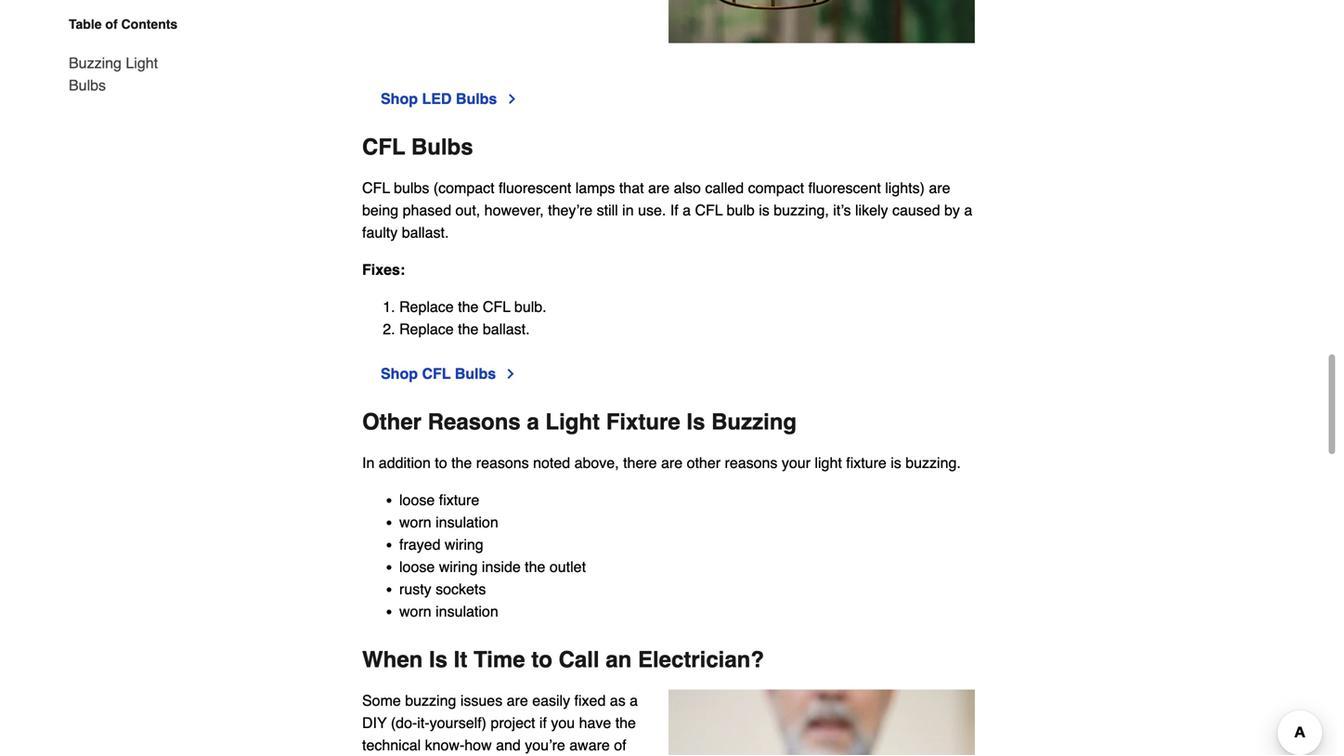 Task type: locate. For each thing, give the bounding box(es) containing it.
are up the use. on the left top
[[648, 179, 670, 197]]

reasons left your
[[725, 454, 778, 472]]

wiring up sockets
[[439, 559, 478, 576]]

0 vertical spatial insulation
[[436, 514, 499, 531]]

bulbs inside shop cfl bulbs link
[[455, 365, 496, 382]]

bulbs left chevron right image
[[456, 90, 497, 107]]

are left the other
[[661, 454, 683, 472]]

0 horizontal spatial reasons
[[476, 454, 529, 472]]

faulty
[[362, 224, 398, 241]]

is
[[687, 409, 706, 435], [429, 647, 448, 673]]

other reasons a light fixture is buzzing
[[362, 409, 797, 435]]

is right bulb
[[759, 202, 770, 219]]

project
[[491, 715, 536, 732]]

ballast.
[[402, 224, 449, 241], [483, 321, 530, 338]]

insulation down sockets
[[436, 603, 499, 620]]

contents
[[121, 17, 178, 32]]

likely
[[856, 202, 889, 219]]

fixed
[[575, 692, 606, 709]]

0 horizontal spatial is
[[429, 647, 448, 673]]

is up the other
[[687, 409, 706, 435]]

as
[[610, 692, 626, 709]]

1 vertical spatial fixture
[[439, 492, 480, 509]]

light
[[126, 54, 158, 72], [546, 409, 600, 435]]

shop led bulbs
[[381, 90, 497, 107]]

0 horizontal spatial ballast.
[[402, 224, 449, 241]]

0 vertical spatial shop
[[381, 90, 418, 107]]

buzzing
[[69, 54, 122, 72], [712, 409, 797, 435]]

0 horizontal spatial is
[[759, 202, 770, 219]]

loose down addition at bottom left
[[399, 492, 435, 509]]

bulbs for cfl
[[455, 365, 496, 382]]

fixture up frayed
[[439, 492, 480, 509]]

fixture
[[847, 454, 887, 472], [439, 492, 480, 509]]

that
[[620, 179, 644, 197]]

know-
[[425, 737, 465, 754]]

shop cfl bulbs link
[[381, 363, 519, 385]]

shop up other
[[381, 365, 418, 382]]

reasons left "noted"
[[476, 454, 529, 472]]

cfl inside fixes: replace the cfl bulb. replace the ballast.
[[483, 298, 511, 316]]

1 vertical spatial is
[[429, 647, 448, 673]]

use.
[[638, 202, 666, 219]]

the
[[458, 298, 479, 316], [458, 321, 479, 338], [452, 454, 472, 472], [525, 559, 546, 576], [616, 715, 636, 732]]

is
[[759, 202, 770, 219], [891, 454, 902, 472]]

worn
[[399, 514, 432, 531], [399, 603, 432, 620]]

table
[[69, 17, 102, 32]]

buzzing down table
[[69, 54, 122, 72]]

reasons
[[476, 454, 529, 472], [725, 454, 778, 472]]

1 horizontal spatial ballast.
[[483, 321, 530, 338]]

0 horizontal spatial fluorescent
[[499, 179, 572, 197]]

0 vertical spatial is
[[687, 409, 706, 435]]

aware
[[570, 737, 610, 754]]

a right as
[[630, 692, 638, 709]]

bulbs
[[69, 77, 106, 94], [456, 90, 497, 107], [411, 134, 473, 160], [455, 365, 496, 382]]

1 horizontal spatial buzzing
[[712, 409, 797, 435]]

replace
[[399, 298, 454, 316], [399, 321, 454, 338]]

frayed
[[399, 536, 441, 553]]

1 vertical spatial light
[[546, 409, 600, 435]]

0 vertical spatial replace
[[399, 298, 454, 316]]

bulbs left chevron right icon at the left of page
[[455, 365, 496, 382]]

replace down fixes:
[[399, 298, 454, 316]]

in addition to the reasons noted above, there are other reasons your light fixture is buzzing.
[[362, 454, 961, 472]]

cfl
[[362, 134, 405, 160], [362, 179, 390, 197], [695, 202, 723, 219], [483, 298, 511, 316], [422, 365, 451, 382]]

bulbs inside "shop led bulbs" link
[[456, 90, 497, 107]]

0 vertical spatial fixture
[[847, 454, 887, 472]]

are up project
[[507, 692, 528, 709]]

are up 'by'
[[929, 179, 951, 197]]

fluorescent up it's
[[809, 179, 881, 197]]

shop cfl bulbs
[[381, 365, 496, 382]]

if
[[671, 202, 679, 219]]

1 vertical spatial loose
[[399, 559, 435, 576]]

a up "noted"
[[527, 409, 540, 435]]

0 horizontal spatial buzzing
[[69, 54, 122, 72]]

0 horizontal spatial to
[[435, 454, 447, 472]]

are
[[648, 179, 670, 197], [929, 179, 951, 197], [661, 454, 683, 472], [507, 692, 528, 709]]

if
[[540, 715, 547, 732]]

wiring up inside
[[445, 536, 484, 553]]

replace up shop cfl bulbs at the left of page
[[399, 321, 454, 338]]

light inside buzzing light bulbs
[[126, 54, 158, 72]]

1 horizontal spatial is
[[891, 454, 902, 472]]

bulbs inside buzzing light bulbs
[[69, 77, 106, 94]]

bulbs down table
[[69, 77, 106, 94]]

insulation
[[436, 514, 499, 531], [436, 603, 499, 620]]

cfl bulbs
[[362, 134, 473, 160]]

a inside the some buzzing issues are easily fixed as a diy (do-it-yourself) project if you have the technical know-how and you're aware
[[630, 692, 638, 709]]

light up "noted"
[[546, 409, 600, 435]]

the left bulb.
[[458, 298, 479, 316]]

shop left led
[[381, 90, 418, 107]]

above,
[[575, 454, 619, 472]]

a man wearing a blue shirt and white gloves holding an led light bulb. image
[[669, 690, 976, 755]]

0 vertical spatial ballast.
[[402, 224, 449, 241]]

insulation up frayed
[[436, 514, 499, 531]]

lamps
[[576, 179, 615, 197]]

lights)
[[886, 179, 925, 197]]

1 vertical spatial shop
[[381, 365, 418, 382]]

light down contents
[[126, 54, 158, 72]]

the down as
[[616, 715, 636, 732]]

buzzing up your
[[712, 409, 797, 435]]

0 vertical spatial worn
[[399, 514, 432, 531]]

1 horizontal spatial light
[[546, 409, 600, 435]]

a right if
[[683, 202, 691, 219]]

shop
[[381, 90, 418, 107], [381, 365, 418, 382]]

ballast. inside fixes: replace the cfl bulb. replace the ballast.
[[483, 321, 530, 338]]

cfl left bulb.
[[483, 298, 511, 316]]

ballast. down bulb.
[[483, 321, 530, 338]]

0 horizontal spatial light
[[126, 54, 158, 72]]

1 horizontal spatial reasons
[[725, 454, 778, 472]]

a right 'by'
[[965, 202, 973, 219]]

0 horizontal spatial fixture
[[439, 492, 480, 509]]

ballast. down phased
[[402, 224, 449, 241]]

electrician?
[[638, 647, 765, 673]]

in
[[623, 202, 634, 219]]

when is it time to call an electrician?
[[362, 647, 765, 673]]

fixture right light
[[847, 454, 887, 472]]

cfl up being
[[362, 179, 390, 197]]

fixes: replace the cfl bulb. replace the ballast.
[[362, 261, 547, 338]]

to left the call
[[532, 647, 553, 673]]

0 vertical spatial light
[[126, 54, 158, 72]]

0 vertical spatial loose
[[399, 492, 435, 509]]

2 loose from the top
[[399, 559, 435, 576]]

to
[[435, 454, 447, 472], [532, 647, 553, 673]]

compact
[[748, 179, 805, 197]]

diy
[[362, 715, 387, 732]]

bulbs for led
[[456, 90, 497, 107]]

is left it
[[429, 647, 448, 673]]

fluorescent up however,
[[499, 179, 572, 197]]

time
[[474, 647, 525, 673]]

2 shop from the top
[[381, 365, 418, 382]]

2 reasons from the left
[[725, 454, 778, 472]]

1 vertical spatial is
[[891, 454, 902, 472]]

1 horizontal spatial is
[[687, 409, 706, 435]]

sockets
[[436, 581, 486, 598]]

noted
[[533, 454, 571, 472]]

are inside the some buzzing issues are easily fixed as a diy (do-it-yourself) project if you have the technical know-how and you're aware
[[507, 692, 528, 709]]

1 vertical spatial worn
[[399, 603, 432, 620]]

to right addition at bottom left
[[435, 454, 447, 472]]

when
[[362, 647, 423, 673]]

in
[[362, 454, 375, 472]]

the left outlet
[[525, 559, 546, 576]]

cfl up bulbs
[[362, 134, 405, 160]]

the inside the some buzzing issues are easily fixed as a diy (do-it-yourself) project if you have the technical know-how and you're aware
[[616, 715, 636, 732]]

1 vertical spatial insulation
[[436, 603, 499, 620]]

0 vertical spatial wiring
[[445, 536, 484, 553]]

loose
[[399, 492, 435, 509], [399, 559, 435, 576]]

inside
[[482, 559, 521, 576]]

wiring
[[445, 536, 484, 553], [439, 559, 478, 576]]

1 horizontal spatial fixture
[[847, 454, 887, 472]]

is left buzzing.
[[891, 454, 902, 472]]

easily
[[533, 692, 571, 709]]

0 vertical spatial is
[[759, 202, 770, 219]]

the inside loose fixture worn insulation frayed wiring loose wiring inside the outlet rusty sockets worn insulation
[[525, 559, 546, 576]]

worn up frayed
[[399, 514, 432, 531]]

0 vertical spatial buzzing
[[69, 54, 122, 72]]

caused
[[893, 202, 941, 219]]

loose up "rusty"
[[399, 559, 435, 576]]

1 vertical spatial to
[[532, 647, 553, 673]]

worn down "rusty"
[[399, 603, 432, 620]]

it's
[[834, 202, 852, 219]]

a
[[683, 202, 691, 219], [965, 202, 973, 219], [527, 409, 540, 435], [630, 692, 638, 709]]

1 vertical spatial ballast.
[[483, 321, 530, 338]]

1 vertical spatial replace
[[399, 321, 454, 338]]

1 horizontal spatial fluorescent
[[809, 179, 881, 197]]

buzzing
[[405, 692, 457, 709]]

being
[[362, 202, 399, 219]]

1 shop from the top
[[381, 90, 418, 107]]

an
[[606, 647, 632, 673]]



Task type: describe. For each thing, give the bounding box(es) containing it.
have
[[579, 715, 612, 732]]

1 worn from the top
[[399, 514, 432, 531]]

table of contents element
[[54, 15, 193, 97]]

rusty
[[399, 581, 432, 598]]

it
[[454, 647, 468, 673]]

2 worn from the top
[[399, 603, 432, 620]]

still
[[597, 202, 618, 219]]

of
[[105, 17, 118, 32]]

1 reasons from the left
[[476, 454, 529, 472]]

the down 'reasons'
[[452, 454, 472, 472]]

0 vertical spatial to
[[435, 454, 447, 472]]

bulbs
[[394, 179, 430, 197]]

by
[[945, 202, 961, 219]]

is inside cfl bulbs (compact fluorescent lamps that are also called compact fluorescent lights) are being phased out, however, they're still in use. if a cfl bulb is buzzing, it's likely caused by a faulty ballast.
[[759, 202, 770, 219]]

1 fluorescent from the left
[[499, 179, 572, 197]]

cfl bulbs (compact fluorescent lamps that are also called compact fluorescent lights) are being phased out, however, they're still in use. if a cfl bulb is buzzing, it's likely caused by a faulty ballast.
[[362, 179, 973, 241]]

the up shop cfl bulbs link at left
[[458, 321, 479, 338]]

buzzing inside buzzing light bulbs
[[69, 54, 122, 72]]

1 vertical spatial wiring
[[439, 559, 478, 576]]

phased
[[403, 202, 452, 219]]

and
[[496, 737, 521, 754]]

bulbs up (compact
[[411, 134, 473, 160]]

shop led bulbs link
[[381, 88, 520, 110]]

1 horizontal spatial to
[[532, 647, 553, 673]]

buzzing light bulbs link
[[69, 41, 193, 97]]

some
[[362, 692, 401, 709]]

your
[[782, 454, 811, 472]]

chevron right image
[[504, 367, 519, 382]]

reasons
[[428, 409, 521, 435]]

you're
[[525, 737, 566, 754]]

1 replace from the top
[[399, 298, 454, 316]]

1 loose from the top
[[399, 492, 435, 509]]

loose fixture worn insulation frayed wiring loose wiring inside the outlet rusty sockets worn insulation
[[399, 492, 586, 620]]

fixes:
[[362, 261, 405, 278]]

also
[[674, 179, 701, 197]]

shop for shop led bulbs
[[381, 90, 418, 107]]

table of contents
[[69, 17, 178, 32]]

outlet
[[550, 559, 586, 576]]

you
[[551, 715, 575, 732]]

they're
[[548, 202, 593, 219]]

other
[[362, 409, 422, 435]]

a wire hanging light fixture with a newhouse vintage incandescent light bulb. image
[[669, 0, 976, 43]]

(compact
[[434, 179, 495, 197]]

ballast. inside cfl bulbs (compact fluorescent lamps that are also called compact fluorescent lights) are being phased out, however, they're still in use. if a cfl bulb is buzzing, it's likely caused by a faulty ballast.
[[402, 224, 449, 241]]

chevron right image
[[505, 92, 520, 107]]

1 insulation from the top
[[436, 514, 499, 531]]

out,
[[456, 202, 481, 219]]

2 fluorescent from the left
[[809, 179, 881, 197]]

how
[[465, 737, 492, 754]]

yourself)
[[430, 715, 487, 732]]

buzzing,
[[774, 202, 829, 219]]

there
[[623, 454, 657, 472]]

fixture
[[606, 409, 681, 435]]

2 replace from the top
[[399, 321, 454, 338]]

cfl down called
[[695, 202, 723, 219]]

technical
[[362, 737, 421, 754]]

buzzing.
[[906, 454, 961, 472]]

called
[[705, 179, 744, 197]]

other
[[687, 454, 721, 472]]

bulb
[[727, 202, 755, 219]]

addition
[[379, 454, 431, 472]]

bulbs for light
[[69, 77, 106, 94]]

2 insulation from the top
[[436, 603, 499, 620]]

shop for shop cfl bulbs
[[381, 365, 418, 382]]

it-
[[417, 715, 430, 732]]

bulb.
[[515, 298, 547, 316]]

cfl up 'reasons'
[[422, 365, 451, 382]]

(do-
[[391, 715, 417, 732]]

fixture inside loose fixture worn insulation frayed wiring loose wiring inside the outlet rusty sockets worn insulation
[[439, 492, 480, 509]]

issues
[[461, 692, 503, 709]]

call
[[559, 647, 600, 673]]

some buzzing issues are easily fixed as a diy (do-it-yourself) project if you have the technical know-how and you're aware 
[[362, 692, 645, 755]]

1 vertical spatial buzzing
[[712, 409, 797, 435]]

light
[[815, 454, 842, 472]]

buzzing light bulbs
[[69, 54, 158, 94]]

led
[[422, 90, 452, 107]]

however,
[[485, 202, 544, 219]]



Task type: vqa. For each thing, say whether or not it's contained in the screenshot.
first Shop from the bottom
yes



